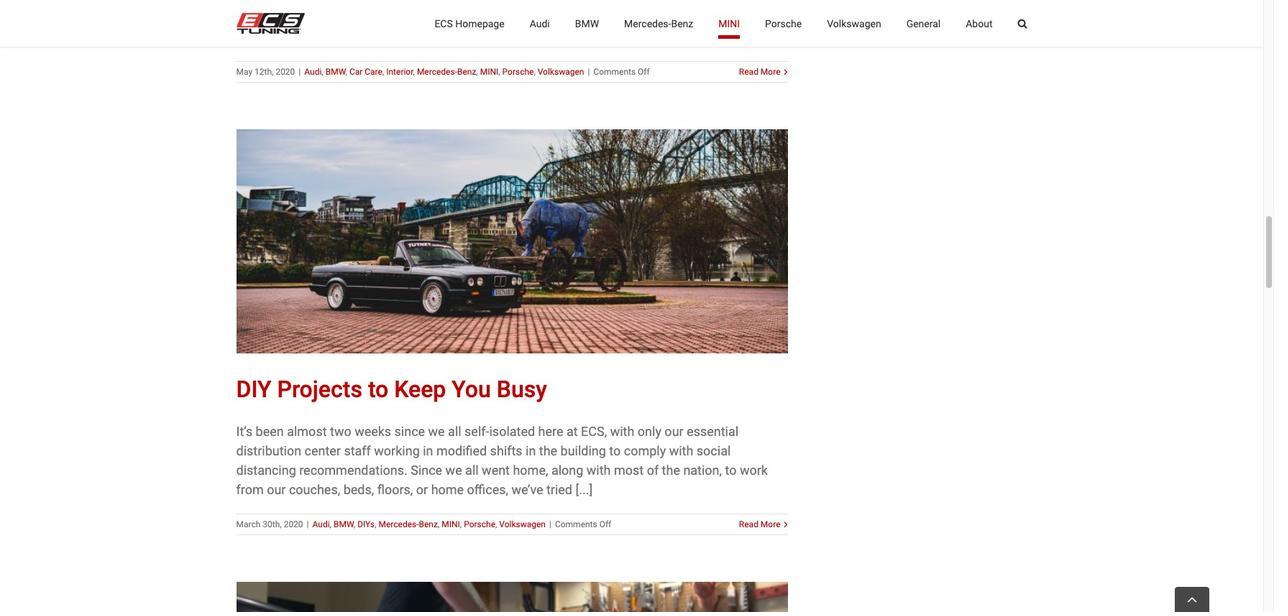 Task type: vqa. For each thing, say whether or not it's contained in the screenshot.
Last
no



Task type: describe. For each thing, give the bounding box(es) containing it.
general link
[[907, 0, 941, 47]]

1 vertical spatial our
[[267, 483, 286, 498]]

more for volkswagen
[[761, 520, 781, 530]]

bmw link for mercedes-benz
[[326, 67, 346, 77]]

here
[[538, 425, 564, 440]]

0 horizontal spatial benz
[[419, 520, 438, 530]]

1 vertical spatial mini link
[[480, 67, 499, 77]]

homepage
[[456, 18, 505, 29]]

march
[[236, 520, 261, 530]]

care
[[365, 67, 383, 77]]

ecs,
[[581, 425, 607, 440]]

self-
[[465, 425, 490, 440]]

0 vertical spatial volkswagen
[[827, 18, 882, 29]]

1 vertical spatial volkswagen link
[[538, 67, 584, 77]]

diys link
[[358, 520, 375, 530]]

read more for porsche
[[739, 67, 781, 77]]

working
[[374, 444, 420, 459]]

comply
[[624, 444, 666, 459]]

ecs tuning covid-19 operations and update image
[[236, 583, 788, 613]]

0 vertical spatial audi link
[[530, 0, 550, 47]]

0 vertical spatial our
[[665, 425, 684, 440]]

modified
[[437, 444, 487, 459]]

only
[[638, 425, 662, 440]]

we've
[[512, 483, 544, 498]]

home,
[[513, 463, 548, 479]]

beds,
[[344, 483, 374, 498]]

2 vertical spatial mercedes-
[[379, 520, 419, 530]]

projects
[[277, 376, 362, 404]]

2020 for 30th,
[[284, 520, 303, 530]]

read for porsche
[[739, 67, 759, 77]]

2020 for 12th,
[[276, 67, 295, 77]]

mercedes-benz
[[624, 18, 694, 29]]

of
[[647, 463, 659, 479]]

2 vertical spatial volkswagen link
[[499, 520, 546, 530]]

2 vertical spatial to
[[725, 463, 737, 479]]

1 horizontal spatial to
[[610, 444, 621, 459]]

2 horizontal spatial porsche link
[[765, 0, 802, 47]]

0 vertical spatial to
[[368, 376, 389, 404]]

ecs
[[435, 18, 453, 29]]

0 horizontal spatial all
[[448, 425, 462, 440]]

may 12th, 2020 | audi , bmw , car care , interior , mercedes-benz , mini , porsche , volkswagen | comments off
[[236, 67, 650, 77]]

ecs tuning logo image
[[236, 13, 305, 34]]

ecs homepage
[[435, 18, 505, 29]]

1 vertical spatial mercedes-benz link
[[417, 67, 476, 77]]

social
[[697, 444, 731, 459]]

staff
[[344, 444, 371, 459]]

at
[[567, 425, 578, 440]]

1 horizontal spatial benz
[[457, 67, 476, 77]]

audi for may 12th, 2020 | audi , bmw , car care , interior , mercedes-benz , mini , porsche , volkswagen | comments off
[[304, 67, 322, 77]]

home
[[431, 483, 464, 498]]

1 vertical spatial the
[[662, 463, 680, 479]]

1 horizontal spatial porsche
[[503, 67, 534, 77]]

it's
[[236, 425, 253, 440]]

recommendations.
[[299, 463, 408, 479]]

distribution
[[236, 444, 301, 459]]

diy projects to keep you busy
[[236, 376, 547, 404]]

1 vertical spatial mini
[[480, 67, 499, 77]]

isolated
[[490, 425, 535, 440]]

most
[[614, 463, 644, 479]]

busy
[[497, 376, 547, 404]]

bmw for may 12th, 2020 | audi , bmw , car care , interior , mercedes-benz , mini , porsche , volkswagen | comments off
[[326, 67, 346, 77]]

1 horizontal spatial porsche link
[[503, 67, 534, 77]]

center
[[305, 444, 341, 459]]

0 vertical spatial mercedes-benz link
[[624, 0, 694, 47]]

bmw link for mini
[[334, 520, 354, 530]]

work
[[740, 463, 768, 479]]

0 vertical spatial comments
[[594, 67, 636, 77]]

tried
[[547, 483, 573, 498]]

general
[[907, 18, 941, 29]]

weeks
[[355, 425, 391, 440]]

ecs homepage link
[[435, 0, 505, 47]]

2 vertical spatial volkswagen
[[499, 520, 546, 530]]

2 vertical spatial mercedes-benz link
[[379, 520, 438, 530]]

0 horizontal spatial the
[[539, 444, 558, 459]]

car
[[350, 67, 363, 77]]

audi for march 30th, 2020 | audi , bmw , diys , mercedes-benz , mini , porsche , volkswagen | comments off
[[313, 520, 330, 530]]

since
[[395, 425, 425, 440]]

read for volkswagen
[[739, 520, 759, 530]]

diy projects to keep you busy image
[[236, 130, 788, 354]]

building
[[561, 444, 606, 459]]

2 horizontal spatial mini link
[[719, 0, 740, 47]]

almost
[[287, 425, 327, 440]]

more for porsche
[[761, 67, 781, 77]]



Task type: locate. For each thing, give the bounding box(es) containing it.
read more
[[739, 67, 781, 77], [739, 520, 781, 530]]

[...]
[[576, 483, 593, 498]]

1 vertical spatial benz
[[457, 67, 476, 77]]

0 horizontal spatial mini
[[442, 520, 460, 530]]

2020 right 30th,
[[284, 520, 303, 530]]

with up the [...]
[[587, 463, 611, 479]]

0 vertical spatial read more link
[[739, 66, 781, 79]]

2 horizontal spatial benz
[[671, 18, 694, 29]]

2 horizontal spatial to
[[725, 463, 737, 479]]

to
[[368, 376, 389, 404], [610, 444, 621, 459], [725, 463, 737, 479]]

mini right mercedes-benz
[[719, 18, 740, 29]]

audi link for interior
[[304, 67, 322, 77]]

more
[[761, 67, 781, 77], [761, 520, 781, 530]]

1 vertical spatial bmw
[[326, 67, 346, 77]]

about link
[[966, 0, 993, 47]]

2 vertical spatial bmw
[[334, 520, 354, 530]]

1 vertical spatial audi link
[[304, 67, 322, 77]]

2 vertical spatial porsche
[[464, 520, 496, 530]]

diy
[[236, 376, 272, 404]]

audi link right homepage
[[530, 0, 550, 47]]

bmw for march 30th, 2020 | audi , bmw , diys , mercedes-benz , mini , porsche , volkswagen | comments off
[[334, 520, 354, 530]]

benz
[[671, 18, 694, 29], [457, 67, 476, 77], [419, 520, 438, 530]]

0 horizontal spatial porsche
[[464, 520, 496, 530]]

shifts
[[490, 444, 523, 459]]

bmw left the car
[[326, 67, 346, 77]]

bmw left mercedes-benz
[[575, 18, 599, 29]]

0 vertical spatial 2020
[[276, 67, 295, 77]]

been
[[256, 425, 284, 440]]

0 horizontal spatial porsche link
[[464, 520, 496, 530]]

car care link
[[350, 67, 383, 77]]

0 vertical spatial benz
[[671, 18, 694, 29]]

mini link down homepage
[[480, 67, 499, 77]]

distancing
[[236, 463, 296, 479]]

1 vertical spatial off
[[600, 520, 612, 530]]

mini link right mercedes-benz
[[719, 0, 740, 47]]

all up the modified
[[448, 425, 462, 440]]

interior
[[386, 67, 413, 77]]

or
[[416, 483, 428, 498]]

we right since
[[428, 425, 445, 440]]

audi right homepage
[[530, 18, 550, 29]]

mini link
[[719, 0, 740, 47], [480, 67, 499, 77], [442, 520, 460, 530]]

0 vertical spatial we
[[428, 425, 445, 440]]

volkswagen
[[827, 18, 882, 29], [538, 67, 584, 77], [499, 520, 546, 530]]

2 more from the top
[[761, 520, 781, 530]]

comments down mercedes-benz
[[594, 67, 636, 77]]

interior link
[[386, 67, 413, 77]]

1 vertical spatial porsche
[[503, 67, 534, 77]]

mini
[[719, 18, 740, 29], [480, 67, 499, 77], [442, 520, 460, 530]]

with
[[611, 425, 635, 440], [669, 444, 694, 459], [587, 463, 611, 479]]

0 vertical spatial audi
[[530, 18, 550, 29]]

0 vertical spatial bmw link
[[575, 0, 599, 47]]

mercedes-benz link
[[624, 0, 694, 47], [417, 67, 476, 77], [379, 520, 438, 530]]

0 vertical spatial bmw
[[575, 18, 599, 29]]

audi link down 'couches,'
[[313, 520, 330, 530]]

2 read more from the top
[[739, 520, 781, 530]]

1 read more link from the top
[[739, 66, 781, 79]]

0 horizontal spatial our
[[267, 483, 286, 498]]

mini down home at bottom
[[442, 520, 460, 530]]

may
[[236, 67, 253, 77]]

,
[[322, 67, 324, 77], [346, 67, 347, 77], [383, 67, 384, 77], [413, 67, 415, 77], [476, 67, 478, 77], [499, 67, 500, 77], [534, 67, 536, 77], [330, 520, 332, 530], [354, 520, 355, 530], [375, 520, 377, 530], [438, 520, 440, 530], [460, 520, 462, 530], [496, 520, 497, 530]]

2 vertical spatial bmw link
[[334, 520, 354, 530]]

1 vertical spatial with
[[669, 444, 694, 459]]

1 vertical spatial read more
[[739, 520, 781, 530]]

nation,
[[684, 463, 722, 479]]

mini down homepage
[[480, 67, 499, 77]]

read more link for porsche
[[739, 66, 781, 79]]

went
[[482, 463, 510, 479]]

0 vertical spatial all
[[448, 425, 462, 440]]

with up nation,
[[669, 444, 694, 459]]

keep
[[394, 376, 446, 404]]

0 vertical spatial off
[[638, 67, 650, 77]]

our
[[665, 425, 684, 440], [267, 483, 286, 498]]

march 30th, 2020 | audi , bmw , diys , mercedes-benz , mini , porsche , volkswagen | comments off
[[236, 520, 612, 530]]

2 read from the top
[[739, 520, 759, 530]]

about
[[966, 18, 993, 29]]

in up home,
[[526, 444, 536, 459]]

you
[[452, 376, 491, 404]]

2020
[[276, 67, 295, 77], [284, 520, 303, 530]]

in up since
[[423, 444, 433, 459]]

porsche
[[765, 18, 802, 29], [503, 67, 534, 77], [464, 520, 496, 530]]

1 vertical spatial all
[[465, 463, 479, 479]]

2 vertical spatial benz
[[419, 520, 438, 530]]

the right of in the right bottom of the page
[[662, 463, 680, 479]]

0 vertical spatial porsche link
[[765, 0, 802, 47]]

audi
[[530, 18, 550, 29], [304, 67, 322, 77], [313, 520, 330, 530]]

2 vertical spatial audi
[[313, 520, 330, 530]]

1 vertical spatial more
[[761, 520, 781, 530]]

|
[[299, 67, 301, 77], [588, 67, 590, 77], [307, 520, 309, 530], [550, 520, 552, 530]]

comments
[[594, 67, 636, 77], [555, 520, 598, 530]]

0 horizontal spatial mini link
[[442, 520, 460, 530]]

comments down the [...]
[[555, 520, 598, 530]]

our down distancing on the bottom of the page
[[267, 483, 286, 498]]

0 vertical spatial with
[[611, 425, 635, 440]]

our right only
[[665, 425, 684, 440]]

1 vertical spatial read more link
[[739, 519, 781, 532]]

mini link down home at bottom
[[442, 520, 460, 530]]

1 vertical spatial read
[[739, 520, 759, 530]]

diys
[[358, 520, 375, 530]]

in
[[423, 444, 433, 459], [526, 444, 536, 459]]

1 read from the top
[[739, 67, 759, 77]]

audi link for mercedes-benz
[[313, 520, 330, 530]]

1 vertical spatial bmw link
[[326, 67, 346, 77]]

2020 right 12th, at the top of page
[[276, 67, 295, 77]]

read more link
[[739, 66, 781, 79], [739, 519, 781, 532]]

the down the here
[[539, 444, 558, 459]]

read
[[739, 67, 759, 77], [739, 520, 759, 530]]

with left only
[[611, 425, 635, 440]]

1 in from the left
[[423, 444, 433, 459]]

since
[[411, 463, 443, 479]]

2 vertical spatial mini
[[442, 520, 460, 530]]

2 vertical spatial porsche link
[[464, 520, 496, 530]]

to left keep
[[368, 376, 389, 404]]

two
[[330, 425, 352, 440]]

2 vertical spatial with
[[587, 463, 611, 479]]

bmw left diys link
[[334, 520, 354, 530]]

2 vertical spatial audi link
[[313, 520, 330, 530]]

1 vertical spatial porsche link
[[503, 67, 534, 77]]

2 in from the left
[[526, 444, 536, 459]]

audi left the car
[[304, 67, 322, 77]]

1 read more from the top
[[739, 67, 781, 77]]

0 vertical spatial porsche
[[765, 18, 802, 29]]

0 vertical spatial the
[[539, 444, 558, 459]]

1 horizontal spatial mini link
[[480, 67, 499, 77]]

volkswagen link
[[827, 0, 882, 47], [538, 67, 584, 77], [499, 520, 546, 530]]

audi down 'couches,'
[[313, 520, 330, 530]]

porsche link
[[765, 0, 802, 47], [503, 67, 534, 77], [464, 520, 496, 530]]

off
[[638, 67, 650, 77], [600, 520, 612, 530]]

30th,
[[263, 520, 282, 530]]

0 vertical spatial mini
[[719, 18, 740, 29]]

audi link left the car
[[304, 67, 322, 77]]

12th,
[[255, 67, 274, 77]]

0 horizontal spatial in
[[423, 444, 433, 459]]

we up home at bottom
[[446, 463, 462, 479]]

1 horizontal spatial our
[[665, 425, 684, 440]]

0 vertical spatial more
[[761, 67, 781, 77]]

2 read more link from the top
[[739, 519, 781, 532]]

0 vertical spatial volkswagen link
[[827, 0, 882, 47]]

from
[[236, 483, 264, 498]]

essential
[[687, 425, 739, 440]]

the
[[539, 444, 558, 459], [662, 463, 680, 479]]

1 horizontal spatial we
[[446, 463, 462, 479]]

floors,
[[377, 483, 413, 498]]

0 horizontal spatial we
[[428, 425, 445, 440]]

along
[[552, 463, 584, 479]]

bmw link left mercedes-benz
[[575, 0, 599, 47]]

1 vertical spatial mercedes-
[[417, 67, 457, 77]]

audi link
[[530, 0, 550, 47], [304, 67, 322, 77], [313, 520, 330, 530]]

1 vertical spatial to
[[610, 444, 621, 459]]

0 vertical spatial read
[[739, 67, 759, 77]]

we
[[428, 425, 445, 440], [446, 463, 462, 479]]

1 horizontal spatial in
[[526, 444, 536, 459]]

bmw
[[575, 18, 599, 29], [326, 67, 346, 77], [334, 520, 354, 530]]

all down the modified
[[465, 463, 479, 479]]

bmw link left the car
[[326, 67, 346, 77]]

to up most
[[610, 444, 621, 459]]

diy projects to keep you busy link
[[236, 376, 547, 404]]

1 horizontal spatial all
[[465, 463, 479, 479]]

0 horizontal spatial off
[[600, 520, 612, 530]]

couches,
[[289, 483, 340, 498]]

to left work
[[725, 463, 737, 479]]

1 vertical spatial we
[[446, 463, 462, 479]]

2 horizontal spatial mini
[[719, 18, 740, 29]]

1 vertical spatial audi
[[304, 67, 322, 77]]

bmw link
[[575, 0, 599, 47], [326, 67, 346, 77], [334, 520, 354, 530]]

read more for volkswagen
[[739, 520, 781, 530]]

1 vertical spatial 2020
[[284, 520, 303, 530]]

2 vertical spatial mini link
[[442, 520, 460, 530]]

0 vertical spatial read more
[[739, 67, 781, 77]]

it's been almost two weeks since we all self-isolated here at ecs, with only our essential distribution center staff working in modified shifts in the building to comply with social distancing recommendations. since we all went home, along with most of the nation, to work from our couches, beds, floors, or home offices, we've tried [...]
[[236, 425, 768, 498]]

0 horizontal spatial to
[[368, 376, 389, 404]]

0 vertical spatial mercedes-
[[624, 18, 671, 29]]

2 horizontal spatial porsche
[[765, 18, 802, 29]]

offices,
[[467, 483, 509, 498]]

1 horizontal spatial mini
[[480, 67, 499, 77]]

read more link for volkswagen
[[739, 519, 781, 532]]

1 horizontal spatial the
[[662, 463, 680, 479]]

0 vertical spatial mini link
[[719, 0, 740, 47]]

mercedes-
[[624, 18, 671, 29], [417, 67, 457, 77], [379, 520, 419, 530]]

1 vertical spatial volkswagen
[[538, 67, 584, 77]]

bmw link left diys link
[[334, 520, 354, 530]]

1 more from the top
[[761, 67, 781, 77]]

1 horizontal spatial off
[[638, 67, 650, 77]]

all
[[448, 425, 462, 440], [465, 463, 479, 479]]

1 vertical spatial comments
[[555, 520, 598, 530]]



